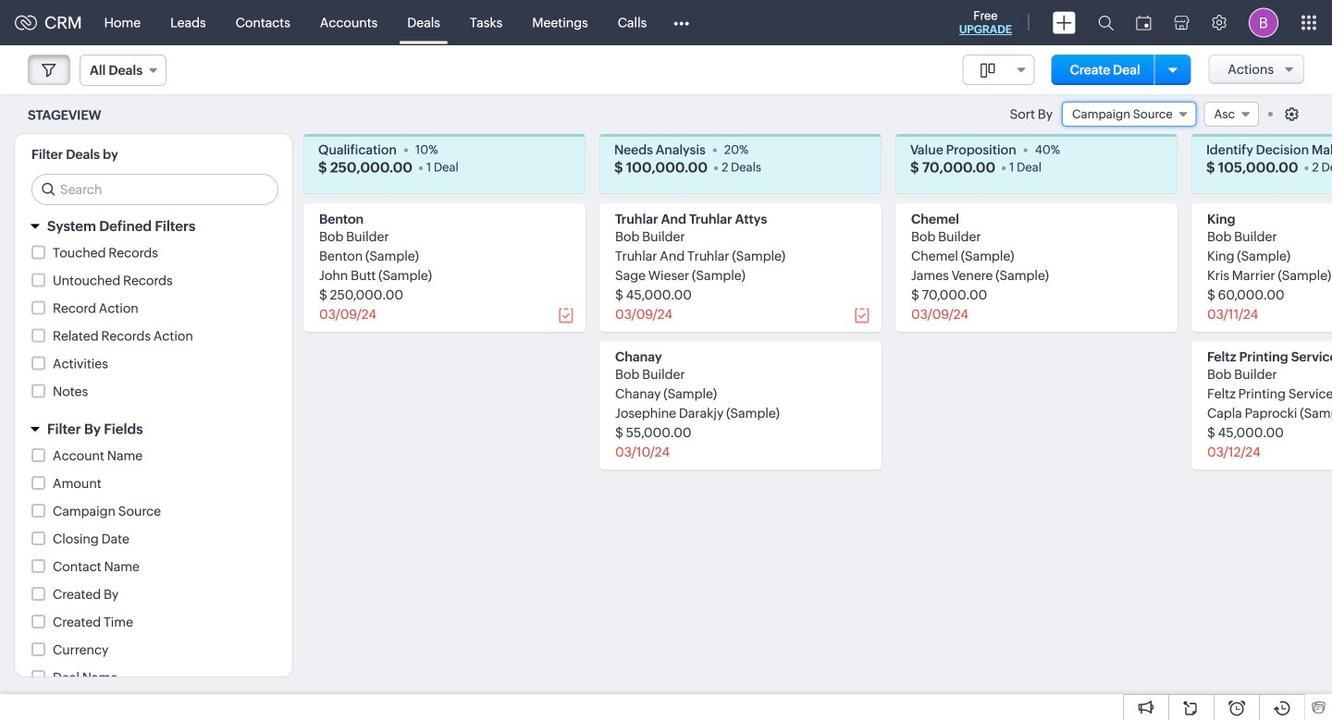 Task type: locate. For each thing, give the bounding box(es) containing it.
None field
[[80, 55, 167, 86], [963, 55, 1035, 85], [1062, 102, 1197, 127], [1205, 102, 1260, 127], [80, 55, 167, 86], [1062, 102, 1197, 127], [1205, 102, 1260, 127]]

create menu element
[[1042, 0, 1087, 45]]

profile image
[[1249, 8, 1279, 37]]

size image
[[981, 62, 996, 79]]

calendar image
[[1136, 15, 1152, 30]]

Other Modules field
[[662, 8, 702, 37]]

none field size
[[963, 55, 1035, 85]]

Search text field
[[32, 175, 278, 205]]



Task type: vqa. For each thing, say whether or not it's contained in the screenshot.
Profile image
yes



Task type: describe. For each thing, give the bounding box(es) containing it.
search element
[[1087, 0, 1125, 45]]

profile element
[[1238, 0, 1290, 45]]

search image
[[1099, 15, 1114, 31]]

logo image
[[15, 15, 37, 30]]

create menu image
[[1053, 12, 1076, 34]]



